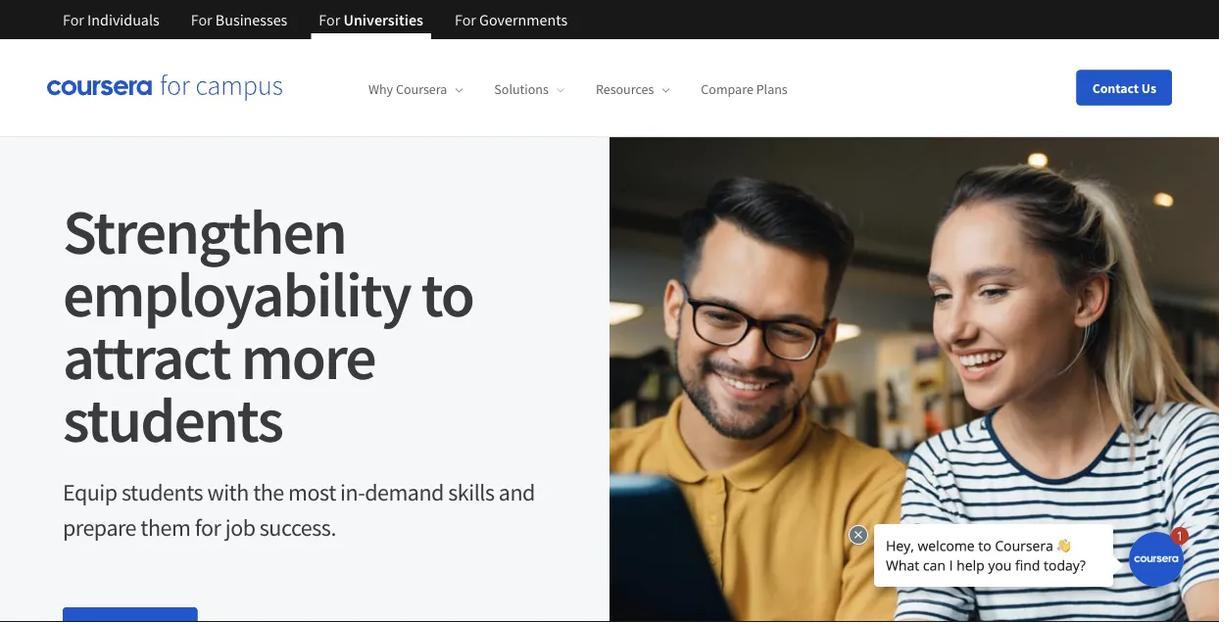 Task type: describe. For each thing, give the bounding box(es) containing it.
businesses
[[215, 10, 287, 29]]

why coursera link
[[368, 81, 463, 98]]

compare plans
[[701, 81, 788, 98]]

students inside equip students with the most in-demand skills and prepare them for job success.
[[121, 477, 203, 507]]

us
[[1141, 79, 1156, 97]]

for universities
[[319, 10, 423, 29]]

governments
[[479, 10, 567, 29]]

coursera for campus image
[[47, 74, 282, 101]]

job
[[225, 513, 255, 542]]

for for governments
[[455, 10, 476, 29]]

contact
[[1092, 79, 1139, 97]]

with
[[207, 477, 249, 507]]

compare plans link
[[701, 81, 788, 98]]

for
[[195, 513, 221, 542]]

solutions
[[494, 81, 549, 98]]

solutions link
[[494, 81, 564, 98]]

universities
[[343, 10, 423, 29]]

compare
[[701, 81, 753, 98]]

in-
[[340, 477, 365, 507]]

for for universities
[[319, 10, 340, 29]]

demand
[[365, 477, 444, 507]]

why
[[368, 81, 393, 98]]

for governments
[[455, 10, 567, 29]]

resources
[[596, 81, 654, 98]]

individuals
[[87, 10, 159, 29]]

employability
[[63, 254, 410, 333]]



Task type: locate. For each thing, give the bounding box(es) containing it.
contact us button
[[1077, 70, 1172, 105]]

banner navigation
[[47, 0, 583, 39]]

equip
[[63, 477, 117, 507]]

for left "universities"
[[319, 10, 340, 29]]

students
[[63, 380, 282, 459], [121, 477, 203, 507]]

strengthen employability to attract more students
[[63, 192, 473, 459]]

1 for from the left
[[63, 10, 84, 29]]

them
[[140, 513, 191, 542]]

for left individuals
[[63, 10, 84, 29]]

skills
[[448, 477, 494, 507]]

2 for from the left
[[191, 10, 212, 29]]

students up the 'with'
[[63, 380, 282, 459]]

for for individuals
[[63, 10, 84, 29]]

strengthen
[[63, 192, 346, 270]]

resources link
[[596, 81, 670, 98]]

attract
[[63, 317, 230, 396]]

for individuals
[[63, 10, 159, 29]]

the
[[253, 477, 284, 507]]

for left businesses
[[191, 10, 212, 29]]

0 vertical spatial students
[[63, 380, 282, 459]]

4 for from the left
[[455, 10, 476, 29]]

1 vertical spatial students
[[121, 477, 203, 507]]

students inside strengthen employability to attract more students
[[63, 380, 282, 459]]

for for businesses
[[191, 10, 212, 29]]

coursera
[[396, 81, 447, 98]]

success.
[[259, 513, 336, 542]]

plans
[[756, 81, 788, 98]]

prepare
[[63, 513, 136, 542]]

3 for from the left
[[319, 10, 340, 29]]

to
[[421, 254, 473, 333]]

equip students with the most in-demand skills and prepare them for job success.
[[63, 477, 535, 542]]

and
[[499, 477, 535, 507]]

most
[[288, 477, 336, 507]]

for
[[63, 10, 84, 29], [191, 10, 212, 29], [319, 10, 340, 29], [455, 10, 476, 29]]

contact us
[[1092, 79, 1156, 97]]

for businesses
[[191, 10, 287, 29]]

why coursera
[[368, 81, 447, 98]]

for left governments
[[455, 10, 476, 29]]

students up them
[[121, 477, 203, 507]]

more
[[241, 317, 375, 396]]



Task type: vqa. For each thing, say whether or not it's contained in the screenshot.
entrepreneurship on the left top of the page
no



